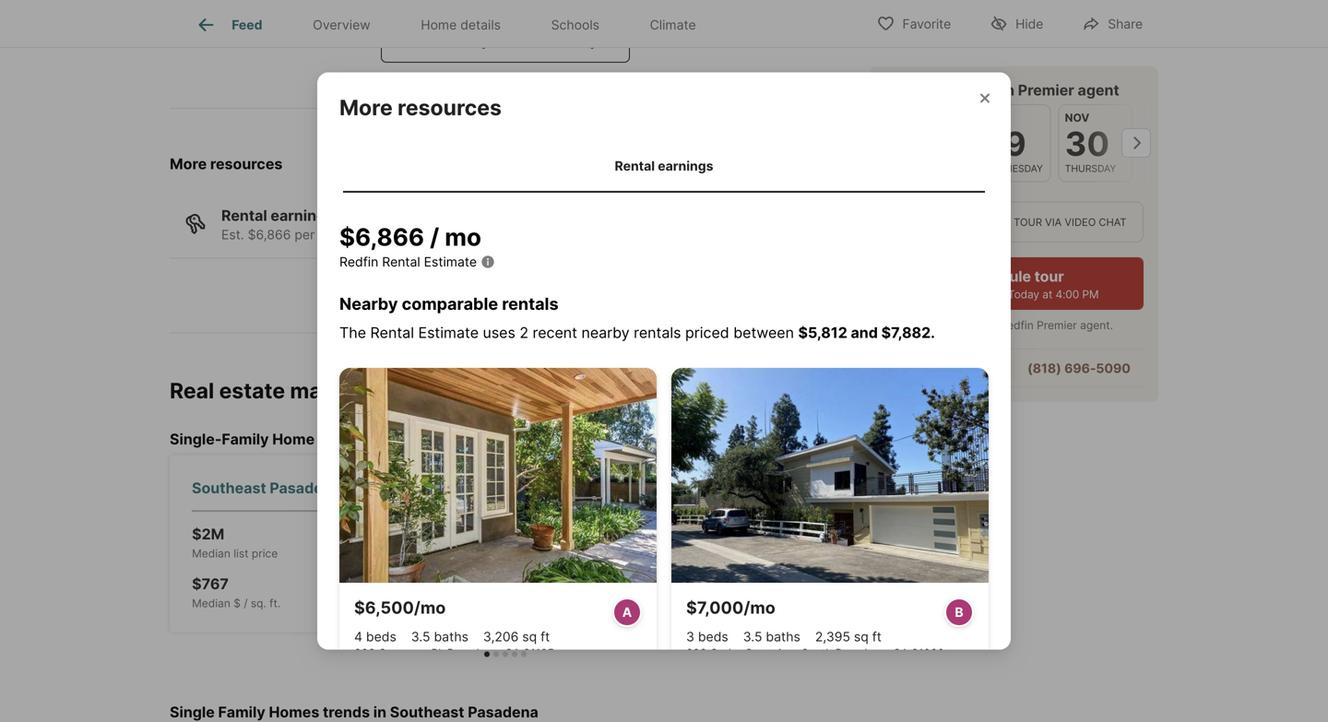 Task type: vqa. For each thing, say whether or not it's contained in the screenshot.


Task type: locate. For each thing, give the bounding box(es) containing it.
0 horizontal spatial ft
[[541, 629, 550, 645]]

baths up ave,
[[766, 629, 801, 645]]

2 vertical spatial tour
[[885, 319, 908, 332]]

tour inside list box
[[1014, 216, 1043, 228]]

redfin inside more resources dialog
[[340, 254, 379, 270]]

2 baths from the left
[[766, 629, 801, 645]]

0 horizontal spatial next image
[[834, 529, 864, 558]]

/mo for $7,000
[[744, 598, 776, 618]]

beds up cedar
[[698, 629, 729, 645]]

0 vertical spatial resources
[[398, 94, 502, 120]]

2 horizontal spatial a
[[991, 319, 998, 332]]

estimate for the
[[418, 324, 479, 342]]

schools
[[551, 17, 600, 33]]

1 vertical spatial rentals
[[502, 294, 559, 314]]

b
[[955, 605, 964, 621]]

uses
[[483, 324, 516, 342]]

on left mkt.
[[418, 547, 431, 560]]

1 horizontal spatial /
[[430, 223, 439, 252]]

pasadena down "single-family home sales (last 30 days)"
[[270, 479, 341, 497]]

0 horizontal spatial with
[[921, 81, 953, 99]]

available:
[[957, 288, 1005, 301]]

more resources up est.
[[170, 155, 283, 173]]

est.
[[221, 227, 244, 243]]

view comparables on map
[[412, 31, 600, 49]]

tour via video chat
[[1014, 216, 1127, 228]]

/ left mo
[[430, 223, 439, 252]]

3
[[686, 629, 695, 645]]

sq right 2,395
[[854, 629, 869, 645]]

1 horizontal spatial /mo
[[744, 598, 776, 618]]

comparable inside rental earnings est. $6,866 per month, based on comparable rentals
[[425, 227, 497, 243]]

1 horizontal spatial with
[[966, 319, 988, 332]]

southeast right in
[[390, 703, 465, 721]]

median for 122.9%
[[349, 597, 387, 610]]

1 vertical spatial /
[[244, 597, 248, 610]]

resources up est.
[[210, 155, 283, 173]]

1 vertical spatial premier
[[1037, 319, 1078, 332]]

on inside 42 median days on mkt.
[[418, 547, 431, 560]]

1 horizontal spatial southeast
[[390, 703, 465, 721]]

homes
[[547, 547, 582, 560]]

/mo for $6,500
[[414, 598, 446, 618]]

0 horizontal spatial earnings
[[271, 207, 334, 225]]

rental earnings
[[615, 158, 714, 174]]

sq up slide 5 dot "icon" on the left
[[523, 629, 537, 645]]

3.5 up crest at right
[[743, 629, 763, 645]]

0 vertical spatial comparable
[[425, 227, 497, 243]]

1 horizontal spatial pasadena
[[468, 703, 539, 721]]

south
[[802, 647, 833, 660]]

0 horizontal spatial beds
[[366, 629, 397, 645]]

3.5 baths
[[411, 629, 469, 645], [743, 629, 801, 645]]

0 horizontal spatial 3.5 baths
[[411, 629, 469, 645]]

homes
[[269, 703, 320, 721]]

hide
[[1016, 16, 1044, 32]]

1 horizontal spatial a
[[956, 81, 965, 99]]

wednesday
[[984, 163, 1043, 174]]

resources down view
[[398, 94, 502, 120]]

rentals left priced
[[634, 324, 681, 342]]

baths for $6,500 /mo
[[434, 629, 469, 645]]

nov
[[1065, 111, 1090, 125]]

rentals right mo
[[501, 227, 542, 243]]

a right the ask
[[930, 361, 937, 377]]

slide 4 dot image
[[512, 652, 518, 657]]

option
[[885, 202, 1002, 243]]

122.9% median sale-to-list
[[349, 575, 447, 610]]

1 horizontal spatial beds
[[698, 629, 729, 645]]

0 horizontal spatial $6,866
[[248, 227, 291, 243]]

slide 3 dot image
[[503, 652, 508, 657]]

0 horizontal spatial 30
[[396, 430, 416, 448]]

earnings inside tab
[[658, 158, 714, 174]]

1 horizontal spatial baths
[[766, 629, 801, 645]]

on left map
[[547, 31, 565, 49]]

pasadena down slide 3 dot icon
[[468, 703, 539, 721]]

median down $2m
[[192, 547, 231, 560]]

1 3.5 baths from the left
[[411, 629, 469, 645]]

the rental estimate uses 2 recent nearby rentals priced between $5,812 and $7,882.
[[340, 324, 936, 342]]

ask a question
[[903, 361, 996, 377]]

1 vertical spatial on
[[406, 227, 421, 243]]

family
[[222, 430, 269, 448], [218, 703, 265, 721]]

next image
[[1122, 128, 1152, 158], [834, 529, 864, 558]]

on up redfin rental estimate
[[406, 227, 421, 243]]

real
[[170, 378, 214, 404]]

0 vertical spatial list
[[234, 547, 249, 560]]

tab list
[[170, 0, 736, 47]]

1 vertical spatial more resources
[[170, 155, 283, 173]]

0 horizontal spatial 3.5
[[411, 629, 430, 645]]

sq.
[[251, 597, 266, 610]]

photo of 333 congress pl, pasadena, ca 91105 image
[[340, 368, 657, 583]]

1 vertical spatial home
[[272, 430, 315, 448]]

1 3.5 from the left
[[411, 629, 430, 645]]

2 vertical spatial redfin
[[1001, 319, 1034, 332]]

rental
[[615, 158, 655, 174], [221, 207, 267, 225], [382, 254, 421, 270], [370, 324, 414, 342]]

4:00
[[1056, 288, 1080, 301]]

a down "favorite" button
[[956, 81, 965, 99]]

/ inside $767 median $ / sq. ft.
[[244, 597, 248, 610]]

median inside $767 median $ / sq. ft.
[[192, 597, 231, 610]]

0 horizontal spatial pasadena
[[270, 479, 341, 497]]

more resources down view
[[340, 94, 502, 120]]

for
[[456, 378, 486, 404]]

/
[[430, 223, 439, 252], [244, 597, 248, 610]]

1 vertical spatial estimate
[[418, 324, 479, 342]]

ask
[[903, 361, 927, 377]]

1 horizontal spatial more resources
[[340, 94, 502, 120]]

0 vertical spatial on
[[547, 31, 565, 49]]

more resources
[[340, 94, 502, 120], [170, 155, 283, 173]]

neighborhood
[[348, 481, 435, 497]]

ave
[[608, 378, 648, 404]]

on
[[547, 31, 565, 49], [406, 227, 421, 243], [418, 547, 431, 560]]

1 horizontal spatial ft
[[873, 629, 882, 645]]

30 inside nov 30 thursday
[[1065, 124, 1110, 164]]

home left sales
[[272, 430, 315, 448]]

4 beds
[[354, 629, 397, 645]]

sq
[[523, 629, 537, 645], [854, 629, 869, 645]]

rental earnings tab
[[343, 143, 985, 189]]

with down favorite on the right top of page
[[921, 81, 953, 99]]

0 vertical spatial home
[[421, 17, 457, 33]]

1 ft from the left
[[541, 629, 550, 645]]

0 horizontal spatial pasadena,
[[447, 647, 502, 660]]

2 /mo from the left
[[744, 598, 776, 618]]

$767 median $ / sq. ft.
[[192, 575, 281, 610]]

1 pasadena, from the left
[[447, 647, 502, 660]]

1 vertical spatial family
[[218, 703, 265, 721]]

home details tab
[[396, 3, 526, 47]]

1 vertical spatial southeast
[[390, 703, 465, 721]]

price
[[252, 547, 278, 560]]

1 vertical spatial tour
[[1014, 216, 1043, 228]]

0 vertical spatial estimate
[[424, 254, 477, 270]]

tour left via
[[1014, 216, 1043, 228]]

$6,866 left per
[[248, 227, 291, 243]]

resources inside dialog
[[398, 94, 502, 120]]

in
[[373, 703, 387, 721]]

0 vertical spatial southeast
[[192, 479, 266, 497]]

0 vertical spatial more
[[340, 94, 393, 120]]

1 horizontal spatial ca
[[893, 647, 909, 660]]

0 vertical spatial rentals
[[501, 227, 542, 243]]

list right sale-
[[432, 597, 447, 610]]

median inside $2m median list price
[[192, 547, 231, 560]]

30 down agent
[[1065, 124, 1110, 164]]

southeast
[[192, 479, 266, 497], [390, 703, 465, 721]]

3.5 up 'congress'
[[411, 629, 430, 645]]

family right single
[[218, 703, 265, 721]]

$6,866
[[340, 223, 424, 252], [248, 227, 291, 243]]

1 horizontal spatial 3.5 baths
[[743, 629, 801, 645]]

1 vertical spatial more
[[170, 155, 207, 173]]

median down $767
[[192, 597, 231, 610]]

1 horizontal spatial earnings
[[658, 158, 714, 174]]

list left price
[[234, 547, 249, 560]]

single
[[170, 703, 215, 721]]

with
[[921, 81, 953, 99], [966, 319, 988, 332]]

median down 42
[[349, 547, 387, 560]]

premier
[[1018, 81, 1075, 99], [1037, 319, 1078, 332]]

3.5 baths up pl,
[[411, 629, 469, 645]]

1 vertical spatial earnings
[[271, 207, 334, 225]]

share
[[1108, 16, 1143, 32]]

rentals up 2
[[502, 294, 559, 314]]

1 vertical spatial next image
[[834, 529, 864, 558]]

details
[[461, 17, 501, 33]]

view
[[412, 31, 448, 49]]

1 horizontal spatial list
[[432, 597, 447, 610]]

795
[[491, 378, 531, 404]]

1 vertical spatial resources
[[210, 155, 283, 173]]

2 ca from the left
[[893, 647, 909, 660]]

0 horizontal spatial ca
[[505, 647, 521, 660]]

ft for $7,000 /mo
[[873, 629, 882, 645]]

image image
[[675, 455, 842, 632]]

1 horizontal spatial home
[[421, 17, 457, 33]]

pasadena, down 2,395 sq ft
[[836, 647, 890, 660]]

1 vertical spatial pasadena
[[468, 703, 539, 721]]

ft right 2,395
[[873, 629, 882, 645]]

1 baths from the left
[[434, 629, 469, 645]]

tour left the this
[[885, 319, 908, 332]]

2 ft from the left
[[873, 629, 882, 645]]

1 vertical spatial comparable
[[402, 294, 498, 314]]

ft
[[541, 629, 550, 645], [873, 629, 882, 645]]

home left details
[[421, 17, 457, 33]]

2 pasadena, from the left
[[836, 647, 890, 660]]

/ right $ at left bottom
[[244, 597, 248, 610]]

tour via video chat list box
[[885, 202, 1144, 243]]

1 horizontal spatial resources
[[398, 94, 502, 120]]

this
[[911, 319, 930, 332]]

$2m
[[192, 525, 224, 543]]

1 vertical spatial with
[[966, 319, 988, 332]]

3.5 baths up crest at right
[[743, 629, 801, 645]]

list inside 122.9% median sale-to-list
[[432, 597, 447, 610]]

0 horizontal spatial more
[[170, 155, 207, 173]]

estimate down mo
[[424, 254, 477, 270]]

redfin down month,
[[340, 254, 379, 270]]

0 vertical spatial 30
[[1065, 124, 1110, 164]]

recent
[[533, 324, 578, 342]]

median
[[192, 547, 231, 560], [349, 547, 387, 560], [192, 597, 231, 610], [349, 597, 387, 610]]

feed link
[[195, 14, 263, 36]]

southeast pasadena neighborhood
[[192, 479, 435, 497]]

0 horizontal spatial home
[[272, 430, 315, 448]]

30 right (last
[[396, 430, 416, 448]]

42 median days on mkt.
[[349, 525, 457, 560]]

redfin up 29
[[968, 81, 1015, 99]]

ft up the 91105
[[541, 629, 550, 645]]

1 /mo from the left
[[414, 598, 446, 618]]

schools tab
[[526, 3, 625, 47]]

baths for $7,000 /mo
[[766, 629, 801, 645]]

0 horizontal spatial /
[[244, 597, 248, 610]]

estimate down nearby comparable rentals
[[418, 324, 479, 342]]

beds right "4"
[[366, 629, 397, 645]]

0 vertical spatial family
[[222, 430, 269, 448]]

None button
[[896, 103, 970, 183], [977, 104, 1052, 182], [1059, 104, 1133, 182], [896, 103, 970, 183], [977, 104, 1052, 182], [1059, 104, 1133, 182]]

premier up nov
[[1018, 81, 1075, 99]]

2 vertical spatial rentals
[[634, 324, 681, 342]]

0 vertical spatial more resources
[[340, 94, 502, 120]]

$6,866 inside more resources dialog
[[340, 223, 424, 252]]

ca left slide 5 dot "icon" on the left
[[505, 647, 521, 660]]

overview tab
[[288, 3, 396, 47]]

0 vertical spatial tour
[[885, 81, 918, 99]]

17
[[506, 525, 522, 543]]

premier down at
[[1037, 319, 1078, 332]]

estimate
[[424, 254, 477, 270], [418, 324, 479, 342]]

month,
[[319, 227, 361, 243]]

1 sq from the left
[[523, 629, 537, 645]]

$6,500
[[354, 598, 414, 618]]

comparable up redfin rental estimate
[[425, 227, 497, 243]]

0 horizontal spatial list
[[234, 547, 249, 560]]

0 horizontal spatial a
[[930, 361, 937, 377]]

3.5 baths for $7,000 /mo
[[743, 629, 801, 645]]

2 3.5 from the left
[[743, 629, 763, 645]]

southeast up $2m
[[192, 479, 266, 497]]

sale-
[[390, 597, 417, 610]]

1 vertical spatial redfin
[[340, 254, 379, 270]]

333
[[354, 647, 375, 660]]

ft for $6,500 /mo
[[541, 629, 550, 645]]

$767
[[192, 575, 229, 593]]

1 horizontal spatial more
[[340, 94, 393, 120]]

$6,866 up redfin rental estimate
[[340, 223, 424, 252]]

median inside 42 median days on mkt.
[[349, 547, 387, 560]]

pasadena, left slide 3 dot icon
[[447, 647, 502, 660]]

(last
[[360, 430, 392, 448]]

median inside 122.9% median sale-to-list
[[349, 597, 387, 610]]

with right home
[[966, 319, 988, 332]]

0 vertical spatial /
[[430, 223, 439, 252]]

0 horizontal spatial /mo
[[414, 598, 446, 618]]

comparable inside more resources dialog
[[402, 294, 498, 314]]

tour
[[1035, 268, 1064, 286]]

0 vertical spatial redfin
[[968, 81, 1015, 99]]

3 beds
[[686, 629, 729, 645]]

0 vertical spatial next image
[[1122, 128, 1152, 158]]

days)
[[419, 430, 460, 448]]

list
[[234, 547, 249, 560], [432, 597, 447, 610]]

real estate market insights for 795 s lake ave
[[170, 378, 648, 404]]

1 vertical spatial a
[[991, 319, 998, 332]]

0 vertical spatial earnings
[[658, 158, 714, 174]]

comparable up uses
[[402, 294, 498, 314]]

(818)
[[1028, 361, 1062, 377]]

beds
[[366, 629, 397, 645], [698, 629, 729, 645]]

tour down "favorite" button
[[885, 81, 918, 99]]

1 horizontal spatial $6,866
[[340, 223, 424, 252]]

0 horizontal spatial southeast
[[192, 479, 266, 497]]

1 horizontal spatial next image
[[1122, 128, 1152, 158]]

1 beds from the left
[[366, 629, 397, 645]]

median down 122.9%
[[349, 597, 387, 610]]

0 vertical spatial pasadena
[[270, 479, 341, 497]]

2 beds from the left
[[698, 629, 729, 645]]

family down estate on the bottom left of page
[[222, 430, 269, 448]]

a down available:
[[991, 319, 998, 332]]

question
[[940, 361, 996, 377]]

2 sq from the left
[[854, 629, 869, 645]]

redfin down today
[[1001, 319, 1034, 332]]

pasadena,
[[447, 647, 502, 660], [836, 647, 890, 660]]

2 vertical spatial a
[[930, 361, 937, 377]]

tour
[[885, 81, 918, 99], [1014, 216, 1043, 228], [885, 319, 908, 332]]

slide 2 dot image
[[494, 652, 499, 657]]

median for $767
[[192, 597, 231, 610]]

earnings inside rental earnings est. $6,866 per month, based on comparable rentals
[[271, 207, 334, 225]]

baths up the 333 congress pl, pasadena, ca 91105
[[434, 629, 469, 645]]

ca left 91030 at right bottom
[[893, 647, 909, 660]]

1 horizontal spatial 3.5
[[743, 629, 763, 645]]

1 horizontal spatial sq
[[854, 629, 869, 645]]

ca
[[505, 647, 521, 660], [893, 647, 909, 660]]

map
[[569, 31, 600, 49]]

1 horizontal spatial 30
[[1065, 124, 1110, 164]]

/ inside more resources dialog
[[430, 223, 439, 252]]

more
[[340, 94, 393, 120], [170, 155, 207, 173]]

1 vertical spatial list
[[432, 597, 447, 610]]

1 horizontal spatial pasadena,
[[836, 647, 890, 660]]

s
[[536, 378, 550, 404]]

/mo
[[414, 598, 446, 618], [744, 598, 776, 618]]

2 3.5 baths from the left
[[743, 629, 801, 645]]

0 horizontal spatial sq
[[523, 629, 537, 645]]

next image inside carousel group
[[834, 529, 864, 558]]

0 horizontal spatial baths
[[434, 629, 469, 645]]

2 vertical spatial on
[[418, 547, 431, 560]]

3.5 baths for $6,500 /mo
[[411, 629, 469, 645]]



Task type: describe. For each thing, give the bounding box(es) containing it.
beds for $7,000 /mo
[[698, 629, 729, 645]]

rentals inside rental earnings est. $6,866 per month, based on comparable rentals
[[501, 227, 542, 243]]

to-
[[417, 597, 432, 610]]

5090
[[1097, 361, 1131, 377]]

and
[[851, 324, 878, 342]]

view comparables on map button
[[381, 18, 630, 63]]

sales
[[318, 430, 356, 448]]

thursday
[[1065, 163, 1117, 174]]

slide 1 dot image
[[484, 652, 490, 657]]

single-family home sales (last 30 days)
[[170, 430, 460, 448]]

91105
[[524, 647, 554, 660]]

a
[[623, 605, 632, 621]]

#
[[506, 547, 513, 560]]

$
[[234, 597, 241, 610]]

home details
[[421, 17, 501, 33]]

$7,882.
[[882, 324, 936, 342]]

climate tab
[[625, 3, 721, 47]]

rental earnings est. $6,866 per month, based on comparable rentals
[[221, 207, 542, 243]]

nearby
[[340, 294, 398, 314]]

beds for $6,500 /mo
[[366, 629, 397, 645]]

91030
[[912, 647, 945, 660]]

on inside rental earnings est. $6,866 per month, based on comparable rentals
[[406, 227, 421, 243]]

3.5 for $7,000
[[743, 629, 763, 645]]

congress
[[379, 647, 428, 660]]

nov 30 thursday
[[1065, 111, 1117, 174]]

insights
[[368, 378, 452, 404]]

29 wednesday
[[984, 124, 1043, 174]]

family for single
[[218, 703, 265, 721]]

based
[[365, 227, 402, 243]]

0 vertical spatial premier
[[1018, 81, 1075, 99]]

696-
[[1065, 361, 1097, 377]]

photo of 203 cedar crest ave, south pasadena, ca 91030 image
[[672, 368, 989, 583]]

favorite button
[[861, 4, 967, 42]]

listed
[[516, 547, 544, 560]]

rental inside rental earnings est. $6,866 per month, based on comparable rentals
[[221, 207, 267, 225]]

on inside button
[[547, 31, 565, 49]]

agent
[[1078, 81, 1120, 99]]

earnings for rental earnings
[[658, 158, 714, 174]]

333 congress pl, pasadena, ca 91105
[[354, 647, 554, 660]]

rental inside tab
[[615, 158, 655, 174]]

$5,812
[[799, 324, 848, 342]]

ave,
[[776, 647, 799, 660]]

schedule tour next available: today at 4:00 pm
[[930, 268, 1099, 301]]

$2m median list price
[[192, 525, 278, 560]]

$6,866 inside rental earnings est. $6,866 per month, based on comparable rentals
[[248, 227, 291, 243]]

2,395
[[816, 629, 851, 645]]

feed
[[232, 17, 263, 33]]

(818) 696-5090
[[1028, 361, 1131, 377]]

pl,
[[432, 647, 444, 660]]

southeast inside carousel group
[[192, 479, 266, 497]]

more resources inside more resources element
[[340, 94, 502, 120]]

comparables
[[451, 31, 544, 49]]

agent.
[[1081, 319, 1114, 332]]

home
[[934, 319, 963, 332]]

crest
[[745, 647, 773, 660]]

days
[[390, 547, 415, 560]]

estate
[[219, 378, 285, 404]]

ft.
[[270, 597, 281, 610]]

203
[[686, 647, 707, 660]]

list inside $2m median list price
[[234, 547, 249, 560]]

trends
[[323, 703, 370, 721]]

estimate for redfin
[[424, 254, 477, 270]]

today
[[1008, 288, 1040, 301]]

mo
[[445, 223, 482, 252]]

median for $2m
[[192, 547, 231, 560]]

nearby comparable rentals
[[340, 294, 559, 314]]

at
[[1043, 288, 1053, 301]]

mkt.
[[435, 547, 457, 560]]

between
[[734, 324, 794, 342]]

$6,866 / mo
[[340, 223, 482, 252]]

market
[[290, 378, 363, 404]]

median for 42
[[349, 547, 387, 560]]

0 horizontal spatial resources
[[210, 155, 283, 173]]

1
[[506, 575, 513, 593]]

more resources dialog
[[317, 72, 1011, 722]]

via
[[1046, 216, 1062, 228]]

overview
[[313, 17, 371, 33]]

cedar
[[710, 647, 742, 660]]

slide 5 dot image
[[521, 652, 527, 657]]

sq for $6,500 /mo
[[523, 629, 537, 645]]

priced
[[686, 324, 730, 342]]

single-
[[170, 430, 222, 448]]

0 horizontal spatial more resources
[[170, 155, 283, 173]]

next
[[930, 288, 954, 301]]

17 # listed homes
[[506, 525, 582, 560]]

tour for tour this home with a redfin premier agent.
[[885, 319, 908, 332]]

southeast pasadena link
[[192, 477, 348, 499]]

tab list containing feed
[[170, 0, 736, 47]]

more inside dialog
[[340, 94, 393, 120]]

climate
[[650, 17, 696, 33]]

per
[[295, 227, 315, 243]]

tour with a redfin premier agent
[[885, 81, 1120, 99]]

nearby
[[582, 324, 630, 342]]

4
[[354, 629, 363, 645]]

share button
[[1067, 4, 1159, 42]]

tour this home with a redfin premier agent.
[[885, 319, 1114, 332]]

3.5 for $6,500
[[411, 629, 430, 645]]

3,206 sq ft
[[483, 629, 550, 645]]

122.9%
[[349, 575, 401, 593]]

more resources element
[[340, 72, 524, 121]]

tour for tour with a redfin premier agent
[[885, 81, 918, 99]]

home inside "tab"
[[421, 17, 457, 33]]

carousel group
[[162, 451, 864, 657]]

sq for $7,000 /mo
[[854, 629, 869, 645]]

1 vertical spatial 30
[[396, 430, 416, 448]]

next image for single-family home
[[834, 529, 864, 558]]

next image for tour with a redfin premier agent
[[1122, 128, 1152, 158]]

family for single-
[[222, 430, 269, 448]]

203 cedar crest ave, south pasadena, ca 91030
[[686, 647, 945, 660]]

pm
[[1083, 288, 1099, 301]]

0 vertical spatial a
[[956, 81, 965, 99]]

tour for tour via video chat
[[1014, 216, 1043, 228]]

42
[[349, 525, 368, 543]]

1 ca from the left
[[505, 647, 521, 660]]

0 vertical spatial with
[[921, 81, 953, 99]]

chat
[[1099, 216, 1127, 228]]

pasadena inside carousel group
[[270, 479, 341, 497]]

earnings for rental earnings est. $6,866 per month, based on comparable rentals
[[271, 207, 334, 225]]



